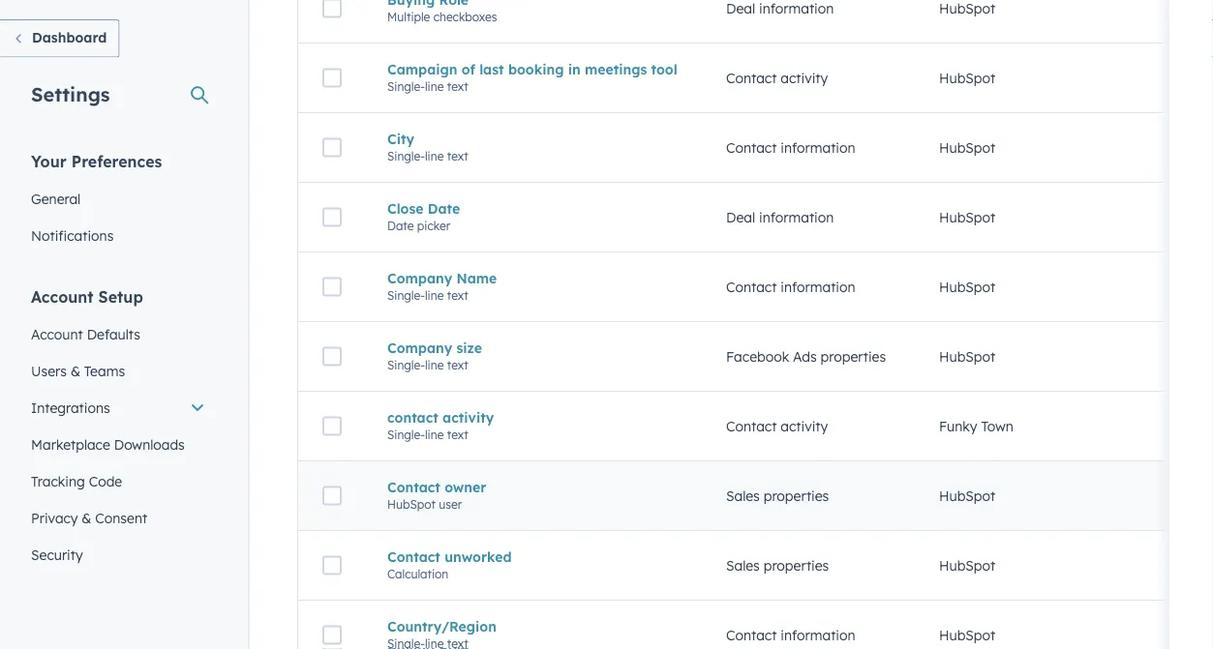 Task type: locate. For each thing, give the bounding box(es) containing it.
deal information
[[726, 209, 834, 226]]

company inside "company size single-line text"
[[387, 340, 452, 357]]

of
[[462, 61, 475, 78]]

single- inside company name single-line text
[[387, 288, 425, 303]]

4 single- from the top
[[387, 358, 425, 373]]

sales down edit
[[726, 558, 760, 575]]

company size single-line text
[[387, 340, 482, 373]]

hubspot for close date
[[939, 209, 996, 226]]

facebook
[[726, 348, 789, 365]]

5 single- from the top
[[387, 428, 425, 442]]

line up "company size single-line text"
[[425, 288, 444, 303]]

1 company from the top
[[387, 270, 452, 287]]

setup
[[98, 287, 143, 307]]

line inside contact activity single-line text
[[425, 428, 444, 442]]

text up close date date picker
[[447, 149, 468, 163]]

0 vertical spatial contact activity
[[726, 69, 828, 86]]

preferences
[[71, 152, 162, 171]]

contact information
[[726, 139, 856, 156], [726, 279, 856, 296], [726, 627, 856, 644]]

campaign
[[387, 61, 458, 78]]

0 vertical spatial sales properties
[[726, 488, 829, 505]]

multiple checkboxes
[[387, 9, 497, 24]]

&
[[71, 363, 80, 380], [82, 510, 91, 527]]

single- for company name
[[387, 288, 425, 303]]

1 horizontal spatial &
[[82, 510, 91, 527]]

3 contact information from the top
[[726, 627, 856, 644]]

country/region
[[387, 619, 497, 636]]

notifications
[[31, 227, 114, 244]]

sales properties
[[726, 488, 829, 505], [726, 558, 829, 575]]

1 line from the top
[[425, 79, 444, 94]]

0 vertical spatial account
[[31, 287, 94, 307]]

line inside city single-line text
[[425, 149, 444, 163]]

hubspot for city
[[939, 139, 996, 156]]

account inside "account defaults" link
[[31, 326, 83, 343]]

1 vertical spatial sales
[[726, 558, 760, 575]]

sales left 'clone' button
[[726, 488, 760, 505]]

line up 'contact'
[[425, 358, 444, 373]]

0 vertical spatial &
[[71, 363, 80, 380]]

1 text from the top
[[447, 79, 468, 94]]

1 contact information from the top
[[726, 139, 856, 156]]

security
[[31, 547, 83, 564]]

activity inside contact activity single-line text
[[443, 409, 494, 426]]

& right users
[[71, 363, 80, 380]]

single- for company size
[[387, 358, 425, 373]]

downloads
[[114, 436, 185, 453]]

text inside contact activity single-line text
[[447, 428, 468, 442]]

single- down city
[[387, 149, 425, 163]]

2 vertical spatial contact information
[[726, 627, 856, 644]]

activity for contact activity
[[781, 418, 828, 435]]

company for company name
[[387, 270, 452, 287]]

calculation
[[387, 567, 449, 582]]

dashboard link
[[0, 19, 119, 58]]

country/region button
[[387, 619, 680, 636]]

notifications link
[[19, 217, 217, 254]]

line for name
[[425, 288, 444, 303]]

privacy & consent link
[[19, 500, 217, 537]]

tracking code
[[31, 473, 122, 490]]

information
[[781, 139, 856, 156], [759, 209, 834, 226], [781, 279, 856, 296], [781, 627, 856, 644]]

account setup element
[[19, 286, 217, 574]]

edit
[[748, 505, 770, 519]]

last
[[480, 61, 504, 78]]

close date button
[[387, 200, 680, 217]]

line up close date date picker
[[425, 149, 444, 163]]

2 contact information from the top
[[726, 279, 856, 296]]

1 vertical spatial contact information
[[726, 279, 856, 296]]

settings
[[31, 82, 110, 106]]

single- down 'contact'
[[387, 428, 425, 442]]

date up picker
[[428, 200, 460, 217]]

contact activity
[[726, 69, 828, 86], [726, 418, 828, 435]]

1 contact activity from the top
[[726, 69, 828, 86]]

close date date picker
[[387, 200, 460, 233]]

company size button
[[387, 340, 680, 357]]

contact
[[387, 409, 439, 426]]

1 vertical spatial account
[[31, 326, 83, 343]]

checkboxes
[[434, 9, 497, 24]]

line inside company name single-line text
[[425, 288, 444, 303]]

2 sales from the top
[[726, 558, 760, 575]]

company name single-line text
[[387, 270, 497, 303]]

3 single- from the top
[[387, 288, 425, 303]]

1 vertical spatial company
[[387, 340, 452, 357]]

5 text from the top
[[447, 428, 468, 442]]

account up account defaults
[[31, 287, 94, 307]]

tracking code link
[[19, 463, 217, 500]]

contact inside 'contact owner hubspot user'
[[387, 479, 441, 496]]

1 horizontal spatial date
[[428, 200, 460, 217]]

contact owner button
[[387, 479, 680, 496]]

company
[[387, 270, 452, 287], [387, 340, 452, 357]]

& right privacy
[[82, 510, 91, 527]]

information for date
[[759, 209, 834, 226]]

& for users
[[71, 363, 80, 380]]

line
[[425, 79, 444, 94], [425, 149, 444, 163], [425, 288, 444, 303], [425, 358, 444, 373], [425, 428, 444, 442]]

account defaults link
[[19, 316, 217, 353]]

picker
[[417, 219, 450, 233]]

1 vertical spatial sales properties
[[726, 558, 829, 575]]

single- inside campaign of last booking in meetings tool single-line text
[[387, 79, 425, 94]]

hubspot for company size
[[939, 348, 996, 365]]

hubspot
[[939, 69, 996, 86], [939, 139, 996, 156], [939, 209, 996, 226], [939, 279, 996, 296], [939, 348, 996, 365], [939, 488, 996, 505], [387, 498, 436, 512], [939, 558, 996, 575], [939, 627, 996, 644]]

in
[[568, 61, 581, 78]]

text
[[447, 79, 468, 94], [447, 149, 468, 163], [447, 288, 468, 303], [447, 358, 468, 373], [447, 428, 468, 442]]

5 line from the top
[[425, 428, 444, 442]]

company down picker
[[387, 270, 452, 287]]

date
[[428, 200, 460, 217], [387, 219, 414, 233]]

contact activity button
[[387, 409, 680, 426]]

single- up 'contact'
[[387, 358, 425, 373]]

deal
[[726, 209, 755, 226]]

2 contact activity from the top
[[726, 418, 828, 435]]

text down size
[[447, 358, 468, 373]]

text inside "company size single-line text"
[[447, 358, 468, 373]]

defaults
[[87, 326, 140, 343]]

marketplace downloads link
[[19, 427, 217, 463]]

0 vertical spatial company
[[387, 270, 452, 287]]

properties
[[821, 348, 886, 365], [764, 488, 829, 505], [764, 558, 829, 575]]

1 single- from the top
[[387, 79, 425, 94]]

campaign of last booking in meetings tool single-line text
[[387, 61, 678, 94]]

1 account from the top
[[31, 287, 94, 307]]

integrations button
[[19, 390, 217, 427]]

0 horizontal spatial &
[[71, 363, 80, 380]]

clone
[[810, 505, 841, 519]]

single- inside contact activity single-line text
[[387, 428, 425, 442]]

your preferences
[[31, 152, 162, 171]]

contact unworked button
[[387, 549, 680, 566]]

city
[[387, 130, 414, 147]]

1 sales properties from the top
[[726, 488, 829, 505]]

text down of
[[447, 79, 468, 94]]

sales
[[726, 488, 760, 505], [726, 558, 760, 575]]

single- down campaign
[[387, 79, 425, 94]]

2 account from the top
[[31, 326, 83, 343]]

line down 'contact'
[[425, 428, 444, 442]]

4 text from the top
[[447, 358, 468, 373]]

text inside company name single-line text
[[447, 288, 468, 303]]

3 text from the top
[[447, 288, 468, 303]]

contact for contact activity
[[726, 418, 777, 435]]

line down campaign
[[425, 79, 444, 94]]

account
[[31, 287, 94, 307], [31, 326, 83, 343]]

4 line from the top
[[425, 358, 444, 373]]

account up users
[[31, 326, 83, 343]]

information for name
[[781, 279, 856, 296]]

text for size
[[447, 358, 468, 373]]

2 company from the top
[[387, 340, 452, 357]]

0 vertical spatial contact information
[[726, 139, 856, 156]]

0 vertical spatial properties
[[821, 348, 886, 365]]

text down name
[[447, 288, 468, 303]]

hubspot for company name
[[939, 279, 996, 296]]

text up owner
[[447, 428, 468, 442]]

company left size
[[387, 340, 452, 357]]

activity
[[781, 69, 828, 86], [443, 409, 494, 426], [781, 418, 828, 435]]

single-
[[387, 79, 425, 94], [387, 149, 425, 163], [387, 288, 425, 303], [387, 358, 425, 373], [387, 428, 425, 442]]

single- inside "company size single-line text"
[[387, 358, 425, 373]]

line for size
[[425, 358, 444, 373]]

single- up "company size single-line text"
[[387, 288, 425, 303]]

2 text from the top
[[447, 149, 468, 163]]

0 vertical spatial sales
[[726, 488, 760, 505]]

2 single- from the top
[[387, 149, 425, 163]]

1 vertical spatial contact activity
[[726, 418, 828, 435]]

3 line from the top
[[425, 288, 444, 303]]

tracking
[[31, 473, 85, 490]]

company inside company name single-line text
[[387, 270, 452, 287]]

1 vertical spatial &
[[82, 510, 91, 527]]

2 line from the top
[[425, 149, 444, 163]]

company name button
[[387, 270, 680, 287]]

teams
[[84, 363, 125, 380]]

consent
[[95, 510, 147, 527]]

date down the close in the left top of the page
[[387, 219, 414, 233]]

contact
[[726, 69, 777, 86], [726, 139, 777, 156], [726, 279, 777, 296], [726, 418, 777, 435], [387, 479, 441, 496], [387, 549, 441, 566], [726, 627, 777, 644]]

your
[[31, 152, 67, 171]]

line inside "company size single-line text"
[[425, 358, 444, 373]]

0 horizontal spatial date
[[387, 219, 414, 233]]

code
[[89, 473, 122, 490]]

line inside campaign of last booking in meetings tool single-line text
[[425, 79, 444, 94]]



Task type: describe. For each thing, give the bounding box(es) containing it.
dashboard
[[32, 29, 107, 46]]

text inside city single-line text
[[447, 149, 468, 163]]

single- for contact activity
[[387, 428, 425, 442]]

text inside campaign of last booking in meetings tool single-line text
[[447, 79, 468, 94]]

town
[[981, 418, 1014, 435]]

contact for company name
[[726, 279, 777, 296]]

marketplace downloads
[[31, 436, 185, 453]]

city button
[[387, 130, 680, 147]]

account for account defaults
[[31, 326, 83, 343]]

owner
[[445, 479, 486, 496]]

contact owner hubspot user
[[387, 479, 486, 512]]

contact inside contact unworked calculation
[[387, 549, 441, 566]]

facebook ads properties
[[726, 348, 886, 365]]

user
[[439, 498, 462, 512]]

text for activity
[[447, 428, 468, 442]]

account defaults
[[31, 326, 140, 343]]

activity for campaign of last booking in meetings tool
[[781, 69, 828, 86]]

users
[[31, 363, 67, 380]]

name
[[457, 270, 497, 287]]

edit button
[[732, 496, 786, 527]]

security link
[[19, 537, 217, 574]]

city single-line text
[[387, 130, 468, 163]]

text for name
[[447, 288, 468, 303]]

ads
[[793, 348, 817, 365]]

single- inside city single-line text
[[387, 149, 425, 163]]

hubspot for campaign of last booking in meetings tool
[[939, 69, 996, 86]]

account setup
[[31, 287, 143, 307]]

contact for city
[[726, 139, 777, 156]]

privacy
[[31, 510, 78, 527]]

contact activity for hubspot
[[726, 69, 828, 86]]

multiple
[[387, 9, 430, 24]]

1 vertical spatial properties
[[764, 488, 829, 505]]

contact information for single-
[[726, 139, 856, 156]]

2 vertical spatial properties
[[764, 558, 829, 575]]

funky town
[[939, 418, 1014, 435]]

hubspot inside 'contact owner hubspot user'
[[387, 498, 436, 512]]

0 vertical spatial date
[[428, 200, 460, 217]]

2 sales properties from the top
[[726, 558, 829, 575]]

integrations
[[31, 399, 110, 416]]

unworked
[[445, 549, 512, 566]]

clone button
[[794, 496, 857, 527]]

campaign of last booking in meetings tool button
[[387, 61, 680, 78]]

contact activity for funky town
[[726, 418, 828, 435]]

1 vertical spatial date
[[387, 219, 414, 233]]

privacy & consent
[[31, 510, 147, 527]]

contact unworked calculation
[[387, 549, 512, 582]]

booking
[[508, 61, 564, 78]]

account for account setup
[[31, 287, 94, 307]]

hubspot for contact unworked
[[939, 558, 996, 575]]

meetings
[[585, 61, 647, 78]]

general
[[31, 190, 81, 207]]

& for privacy
[[82, 510, 91, 527]]

contact for country/region
[[726, 627, 777, 644]]

size
[[457, 340, 482, 357]]

general link
[[19, 181, 217, 217]]

contact information for name
[[726, 279, 856, 296]]

funky
[[939, 418, 978, 435]]

information for single-
[[781, 139, 856, 156]]

company for company size
[[387, 340, 452, 357]]

hubspot for country/region
[[939, 627, 996, 644]]

close
[[387, 200, 424, 217]]

tool
[[651, 61, 678, 78]]

line for activity
[[425, 428, 444, 442]]

contact activity single-line text
[[387, 409, 494, 442]]

users & teams link
[[19, 353, 217, 390]]

users & teams
[[31, 363, 125, 380]]

marketplace
[[31, 436, 110, 453]]

your preferences element
[[19, 151, 217, 254]]

contact for campaign of last booking in meetings tool
[[726, 69, 777, 86]]

1 sales from the top
[[726, 488, 760, 505]]



Task type: vqa. For each thing, say whether or not it's contained in the screenshot.


